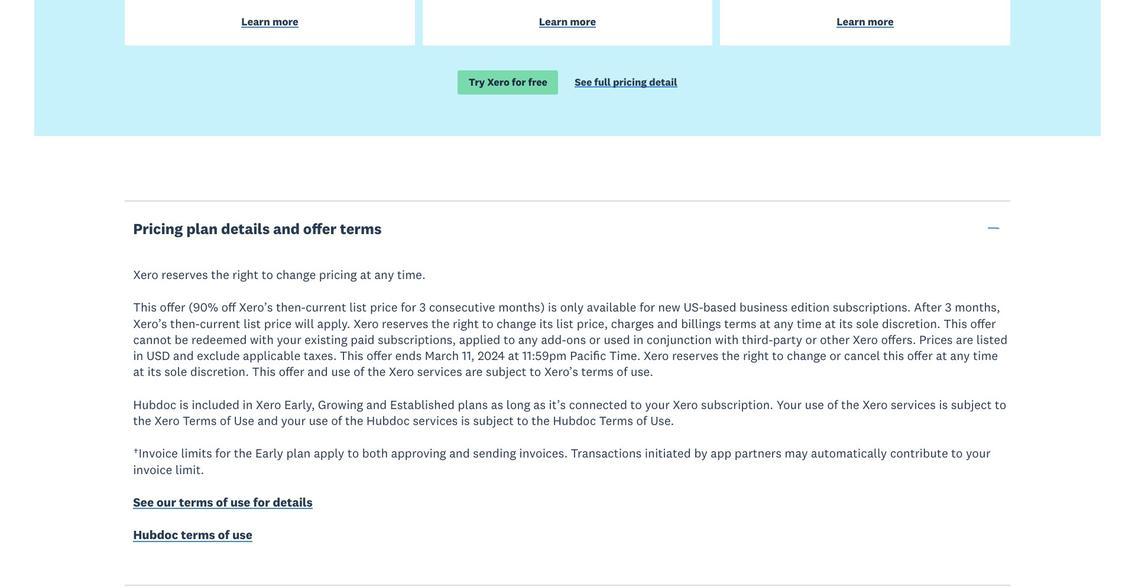 Task type: describe. For each thing, give the bounding box(es) containing it.
at right 2024 at bottom
[[508, 348, 519, 364]]

limits
[[181, 446, 212, 461]]

initiated
[[645, 446, 691, 461]]

pricing
[[133, 219, 183, 238]]

see our terms of use for details link
[[133, 494, 313, 513]]

2 vertical spatial change
[[787, 348, 827, 364]]

price,
[[577, 316, 608, 332]]

taxes.
[[304, 348, 337, 364]]

0 horizontal spatial sole
[[164, 364, 187, 380]]

2 terms from the left
[[599, 413, 633, 429]]

11:59pm
[[523, 348, 567, 364]]

ons
[[567, 332, 586, 348]]

this down 'applicable'
[[252, 364, 276, 380]]

2 as from the left
[[534, 397, 546, 413]]

subject inside this offer (90% off xero's then-current list price for 3 consecutive months) is only available for new us-based business edition subscriptions. after 3 months, xero's then-current list price will apply. xero reserves the right to change its list price, charges and billings terms at any time at its sole discretion. this offer cannot be redeemed with your existing paid subscriptions, applied to any add-ons or used in conjunction with third-party or other xero offers. prices are listed in usd and exclude applicable taxes. this offer ends march 11, 2024 at 11:59pm pacific time. xero reserves the right to change or cancel this offer at any time at its sole discretion. this offer and use of the xero services are subject to xero's terms of use.
[[486, 364, 527, 380]]

apply.
[[317, 316, 351, 332]]

applied
[[459, 332, 501, 348]]

your down early,
[[281, 413, 306, 429]]

existing
[[305, 332, 348, 348]]

0 horizontal spatial are
[[465, 364, 483, 380]]

of down the 'paid'
[[354, 364, 365, 380]]

use inside see our terms of use for details link
[[230, 494, 251, 510]]

detail
[[649, 75, 678, 88]]

hubdoc terms of use
[[133, 527, 252, 543]]

1 terms from the left
[[183, 413, 217, 429]]

0 horizontal spatial then-
[[170, 316, 200, 332]]

more for 1st learn more link from the right
[[868, 15, 894, 28]]

xero reserves the right to change pricing at any time.
[[133, 267, 426, 283]]

both
[[362, 446, 388, 461]]

1 horizontal spatial are
[[956, 332, 974, 348]]

this offer (90% off xero's then-current list price for 3 consecutive months) is only available for new us-based business edition subscriptions. after 3 months, xero's then-current list price will apply. xero reserves the right to change its list price, charges and billings terms at any time at its sole discretion. this offer cannot be redeemed with your existing paid subscriptions, applied to any add-ons or used in conjunction with third-party or other xero offers. prices are listed in usd and exclude applicable taxes. this offer ends march 11, 2024 at 11:59pm pacific time. xero reserves the right to change or cancel this offer at any time at its sole discretion. this offer and use of the xero services are subject to xero's terms of use.
[[133, 299, 1008, 380]]

learn more for 1st learn more link from the right
[[837, 15, 894, 28]]

is left included
[[180, 397, 189, 413]]

(90%
[[189, 299, 218, 315]]

paid
[[351, 332, 375, 348]]

and inside dropdown button
[[273, 219, 300, 238]]

see for see our terms of use for details
[[133, 494, 154, 510]]

used
[[604, 332, 630, 348]]

for inside †invoice limits for the early plan apply to both approving and sending invoices. transactions initiated by app partners may automatically contribute to your invoice limit.
[[215, 446, 231, 461]]

any left "time."
[[374, 267, 394, 283]]

of right your
[[828, 397, 838, 413]]

ends
[[395, 348, 422, 364]]

and down be
[[173, 348, 194, 364]]

1 vertical spatial time
[[973, 348, 998, 364]]

see full pricing detail link
[[575, 75, 678, 91]]

of up hubdoc terms of use
[[216, 494, 228, 510]]

for inside try xero for free link
[[512, 75, 526, 88]]

and right use
[[258, 413, 278, 429]]

1 learn more link from the left
[[133, 15, 407, 31]]

this up prices
[[944, 316, 968, 332]]

march
[[425, 348, 459, 364]]

try
[[469, 75, 485, 88]]

of down growing
[[331, 413, 342, 429]]

the up †invoice at the bottom
[[133, 413, 151, 429]]

more for second learn more link from right
[[570, 15, 596, 28]]

learn for second learn more link from right
[[539, 15, 568, 28]]

partners
[[735, 446, 782, 461]]

of left use
[[220, 413, 231, 429]]

0 horizontal spatial time
[[797, 316, 822, 332]]

1 vertical spatial in
[[133, 348, 143, 364]]

cancel
[[844, 348, 881, 364]]

and right growing
[[366, 397, 387, 413]]

any up 11:59pm on the bottom left of the page
[[518, 332, 538, 348]]

edition
[[791, 299, 830, 315]]

billings
[[681, 316, 721, 332]]

2 vertical spatial reserves
[[672, 348, 719, 364]]

2 with from the left
[[715, 332, 739, 348]]

new
[[658, 299, 681, 315]]

plan inside dropdown button
[[186, 219, 218, 238]]

1 horizontal spatial price
[[370, 299, 398, 315]]

2 horizontal spatial list
[[556, 316, 574, 332]]

2 vertical spatial subject
[[473, 413, 514, 429]]

1 horizontal spatial right
[[453, 316, 479, 332]]

0 horizontal spatial current
[[200, 316, 241, 332]]

automatically
[[811, 446, 887, 461]]

for up charges at the right bottom
[[640, 299, 655, 315]]

0 vertical spatial pricing
[[613, 75, 647, 88]]

the down it's
[[532, 413, 550, 429]]

approving
[[391, 446, 446, 461]]

1 horizontal spatial list
[[349, 299, 367, 315]]

use.
[[651, 413, 675, 429]]

1 horizontal spatial then-
[[276, 299, 306, 315]]

third-
[[742, 332, 773, 348]]

1 horizontal spatial or
[[806, 332, 817, 348]]

it's
[[549, 397, 566, 413]]

0 vertical spatial change
[[276, 267, 316, 283]]

applicable
[[243, 348, 301, 364]]

hubdoc down it's
[[553, 413, 596, 429]]

for down "time."
[[401, 299, 416, 315]]

free
[[528, 75, 548, 88]]

this down the 'paid'
[[340, 348, 364, 364]]

learn for 1st learn more link
[[241, 15, 270, 28]]

only
[[560, 299, 584, 315]]

your up use.
[[645, 397, 670, 413]]

2024
[[478, 348, 505, 364]]

pricing plan details and offer terms
[[133, 219, 382, 238]]

this
[[884, 348, 904, 364]]

see our terms of use for details
[[133, 494, 313, 510]]

1 vertical spatial subject
[[951, 397, 992, 413]]

11,
[[462, 348, 475, 364]]

†invoice limits for the early plan apply to both approving and sending invoices. transactions initiated by app partners may automatically contribute to your invoice limit.
[[133, 446, 991, 478]]

cannot
[[133, 332, 172, 348]]

off
[[221, 299, 236, 315]]

terms inside dropdown button
[[340, 219, 382, 238]]

connected
[[569, 397, 628, 413]]

2 horizontal spatial or
[[830, 348, 841, 364]]

be
[[175, 332, 188, 348]]

services inside this offer (90% off xero's then-current list price for 3 consecutive months) is only available for new us-based business edition subscriptions. after 3 months, xero's then-current list price will apply. xero reserves the right to change its list price, charges and billings terms at any time at its sole discretion. this offer cannot be redeemed with your existing paid subscriptions, applied to any add-ons or used in conjunction with third-party or other xero offers. prices are listed in usd and exclude applicable taxes. this offer ends march 11, 2024 at 11:59pm pacific time. xero reserves the right to change or cancel this offer at any time at its sole discretion. this offer and use of the xero services are subject to xero's terms of use.
[[417, 364, 462, 380]]

the down "consecutive"
[[432, 316, 450, 332]]

at down the business
[[760, 316, 771, 332]]

add-
[[541, 332, 567, 348]]

hubdoc up both on the left of the page
[[367, 413, 410, 429]]

and down new
[[658, 316, 678, 332]]

your inside this offer (90% off xero's then-current list price for 3 consecutive months) is only available for new us-based business edition subscriptions. after 3 months, xero's then-current list price will apply. xero reserves the right to change its list price, charges and billings terms at any time at its sole discretion. this offer cannot be redeemed with your existing paid subscriptions, applied to any add-ons or used in conjunction with third-party or other xero offers. prices are listed in usd and exclude applicable taxes. this offer ends march 11, 2024 at 11:59pm pacific time. xero reserves the right to change or cancel this offer at any time at its sole discretion. this offer and use of the xero services are subject to xero's terms of use.
[[277, 332, 302, 348]]

is up contribute
[[939, 397, 948, 413]]

plan inside †invoice limits for the early plan apply to both approving and sending invoices. transactions initiated by app partners may automatically contribute to your invoice limit.
[[286, 446, 311, 461]]

may
[[785, 446, 808, 461]]

established
[[390, 397, 455, 413]]

see for see full pricing detail
[[575, 75, 592, 88]]

0 vertical spatial discretion.
[[882, 316, 941, 332]]

try xero for free
[[469, 75, 548, 88]]

long
[[507, 397, 531, 413]]

try xero for free link
[[458, 70, 558, 95]]

learn more for 1st learn more link
[[241, 15, 299, 28]]

apply
[[314, 446, 344, 461]]

listed
[[977, 332, 1008, 348]]

use right your
[[805, 397, 824, 413]]

for inside see our terms of use for details link
[[253, 494, 270, 510]]

hubdoc terms of use link
[[133, 527, 252, 546]]

included
[[192, 397, 240, 413]]

1 as from the left
[[491, 397, 503, 413]]

any up party
[[774, 316, 794, 332]]

use
[[234, 413, 254, 429]]

conjunction
[[647, 332, 712, 348]]

invoice
[[133, 462, 172, 478]]

plans
[[458, 397, 488, 413]]

1 vertical spatial change
[[497, 316, 536, 332]]

time.
[[397, 267, 426, 283]]

2 learn more link from the left
[[431, 15, 705, 31]]

available
[[587, 299, 637, 315]]

use inside hubdoc terms of use link
[[232, 527, 252, 543]]



Task type: vqa. For each thing, say whether or not it's contained in the screenshot.
the leftmost Learn more link
yes



Task type: locate. For each thing, give the bounding box(es) containing it.
change up will
[[276, 267, 316, 283]]

learn more for second learn more link from right
[[539, 15, 596, 28]]

consecutive
[[429, 299, 495, 315]]

1 horizontal spatial learn
[[539, 15, 568, 28]]

usd
[[146, 348, 170, 364]]

1 horizontal spatial as
[[534, 397, 546, 413]]

xero's right the off at the left of the page
[[239, 299, 273, 315]]

sending
[[473, 446, 516, 461]]

1 more from the left
[[273, 15, 299, 28]]

1 horizontal spatial learn more
[[539, 15, 596, 28]]

based
[[703, 299, 737, 315]]

the up subscription. at the bottom right
[[722, 348, 740, 364]]

for down early in the bottom of the page
[[253, 494, 270, 510]]

1 horizontal spatial plan
[[286, 446, 311, 461]]

0 horizontal spatial learn
[[241, 15, 270, 28]]

by
[[694, 446, 708, 461]]

1 horizontal spatial its
[[540, 316, 553, 332]]

at
[[360, 267, 371, 283], [760, 316, 771, 332], [825, 316, 836, 332], [508, 348, 519, 364], [936, 348, 948, 364], [133, 364, 144, 380]]

2 vertical spatial right
[[743, 348, 769, 364]]

0 horizontal spatial list
[[244, 316, 261, 332]]

the down growing
[[345, 413, 363, 429]]

and up xero reserves the right to change pricing at any time.
[[273, 219, 300, 238]]

1 vertical spatial pricing
[[319, 267, 357, 283]]

your down will
[[277, 332, 302, 348]]

right down third-
[[743, 348, 769, 364]]

in down charges at the right bottom
[[634, 332, 644, 348]]

growing
[[318, 397, 363, 413]]

0 horizontal spatial as
[[491, 397, 503, 413]]

0 horizontal spatial its
[[148, 364, 161, 380]]

pacific
[[570, 348, 607, 364]]

after
[[914, 299, 942, 315]]

1 vertical spatial details
[[273, 494, 313, 510]]

2 horizontal spatial its
[[839, 316, 853, 332]]

limit.
[[175, 462, 204, 478]]

list up redeemed
[[244, 316, 261, 332]]

any
[[374, 267, 394, 283], [774, 316, 794, 332], [518, 332, 538, 348], [951, 348, 970, 364]]

time.
[[610, 348, 641, 364]]

2 horizontal spatial change
[[787, 348, 827, 364]]

2 horizontal spatial learn more link
[[729, 15, 1002, 31]]

of left use.
[[637, 413, 647, 429]]

1 horizontal spatial xero's
[[239, 299, 273, 315]]

1 horizontal spatial details
[[273, 494, 313, 510]]

time down listed
[[973, 348, 998, 364]]

sole down usd at the bottom left
[[164, 364, 187, 380]]

of down see our terms of use for details link
[[218, 527, 230, 543]]

price up the 'paid'
[[370, 299, 398, 315]]

your
[[777, 397, 802, 413]]

full
[[595, 75, 611, 88]]

list down only
[[556, 316, 574, 332]]

use.
[[631, 364, 654, 380]]

pricing up apply.
[[319, 267, 357, 283]]

at down cannot
[[133, 364, 144, 380]]

3 up the subscriptions,
[[420, 299, 426, 315]]

0 vertical spatial are
[[956, 332, 974, 348]]

0 horizontal spatial pricing
[[319, 267, 357, 283]]

1 vertical spatial reserves
[[382, 316, 429, 332]]

time
[[797, 316, 822, 332], [973, 348, 998, 364]]

more for 1st learn more link
[[273, 15, 299, 28]]

list up apply.
[[349, 299, 367, 315]]

0 horizontal spatial right
[[232, 267, 259, 283]]

2 horizontal spatial learn more
[[837, 15, 894, 28]]

0 horizontal spatial with
[[250, 332, 274, 348]]

the up the automatically
[[841, 397, 860, 413]]

with down billings
[[715, 332, 739, 348]]

0 horizontal spatial details
[[221, 219, 270, 238]]

0 horizontal spatial or
[[589, 332, 601, 348]]

2 horizontal spatial xero's
[[544, 364, 578, 380]]

more
[[273, 15, 299, 28], [570, 15, 596, 28], [868, 15, 894, 28]]

use
[[331, 364, 351, 380], [805, 397, 824, 413], [309, 413, 328, 429], [230, 494, 251, 510], [232, 527, 252, 543]]

this up cannot
[[133, 299, 157, 315]]

the
[[211, 267, 229, 283], [432, 316, 450, 332], [722, 348, 740, 364], [368, 364, 386, 380], [841, 397, 860, 413], [133, 413, 151, 429], [345, 413, 363, 429], [532, 413, 550, 429], [234, 446, 252, 461]]

0 horizontal spatial learn more link
[[133, 15, 407, 31]]

1 vertical spatial plan
[[286, 446, 311, 461]]

its
[[540, 316, 553, 332], [839, 316, 853, 332], [148, 364, 161, 380]]

2 3 from the left
[[945, 299, 952, 315]]

1 horizontal spatial terms
[[599, 413, 633, 429]]

1 horizontal spatial reserves
[[382, 316, 429, 332]]

subject
[[486, 364, 527, 380], [951, 397, 992, 413], [473, 413, 514, 429]]

2 horizontal spatial in
[[634, 332, 644, 348]]

0 vertical spatial in
[[634, 332, 644, 348]]

the left early in the bottom of the page
[[234, 446, 252, 461]]

subscription.
[[701, 397, 774, 413]]

1 learn more from the left
[[241, 15, 299, 28]]

right up the off at the left of the page
[[232, 267, 259, 283]]

in
[[634, 332, 644, 348], [133, 348, 143, 364], [243, 397, 253, 413]]

pricing plan details and offer terms element
[[114, 258, 1023, 586]]

at left "time."
[[360, 267, 371, 283]]

app
[[711, 446, 732, 461]]

1 vertical spatial discretion.
[[190, 364, 249, 380]]

hubdoc up †invoice at the bottom
[[133, 397, 176, 413]]

3
[[420, 299, 426, 315], [945, 299, 952, 315]]

sole
[[856, 316, 879, 332], [164, 364, 187, 380]]

hubdoc inside hubdoc terms of use link
[[133, 527, 178, 543]]

or down the other
[[830, 348, 841, 364]]

then- up will
[[276, 299, 306, 315]]

for left free at top left
[[512, 75, 526, 88]]

months,
[[955, 299, 1001, 315]]

use up hubdoc terms of use
[[230, 494, 251, 510]]

0 horizontal spatial change
[[276, 267, 316, 283]]

use inside this offer (90% off xero's then-current list price for 3 consecutive months) is only available for new us-based business edition subscriptions. after 3 months, xero's then-current list price will apply. xero reserves the right to change its list price, charges and billings terms at any time at its sole discretion. this offer cannot be redeemed with your existing paid subscriptions, applied to any add-ons or used in conjunction with third-party or other xero offers. prices are listed in usd and exclude applicable taxes. this offer ends march 11, 2024 at 11:59pm pacific time. xero reserves the right to change or cancel this offer at any time at its sole discretion. this offer and use of the xero services are subject to xero's terms of use.
[[331, 364, 351, 380]]

is left only
[[548, 299, 557, 315]]

subscriptions,
[[378, 332, 456, 348]]

0 horizontal spatial xero's
[[133, 316, 167, 332]]

details down early in the bottom of the page
[[273, 494, 313, 510]]

contribute
[[890, 446, 949, 461]]

price left will
[[264, 316, 292, 332]]

details up xero reserves the right to change pricing at any time.
[[221, 219, 270, 238]]

at down prices
[[936, 348, 948, 364]]

0 horizontal spatial price
[[264, 316, 292, 332]]

or down price,
[[589, 332, 601, 348]]

then- up be
[[170, 316, 200, 332]]

any down prices
[[951, 348, 970, 364]]

invoices.
[[519, 446, 568, 461]]

1 vertical spatial see
[[133, 494, 154, 510]]

price
[[370, 299, 398, 315], [264, 316, 292, 332]]

1 learn from the left
[[241, 15, 270, 28]]

1 horizontal spatial change
[[497, 316, 536, 332]]

are left listed
[[956, 332, 974, 348]]

and left sending
[[449, 446, 470, 461]]

its up add-
[[540, 316, 553, 332]]

services
[[417, 364, 462, 380], [891, 397, 936, 413], [413, 413, 458, 429]]

see full pricing detail
[[575, 75, 678, 88]]

discretion. down exclude
[[190, 364, 249, 380]]

see left our
[[133, 494, 154, 510]]

its up the other
[[839, 316, 853, 332]]

see left full
[[575, 75, 592, 88]]

0 horizontal spatial reserves
[[161, 267, 208, 283]]

0 vertical spatial reserves
[[161, 267, 208, 283]]

us-
[[684, 299, 703, 315]]

2 horizontal spatial right
[[743, 348, 769, 364]]

1 horizontal spatial time
[[973, 348, 998, 364]]

plan
[[186, 219, 218, 238], [286, 446, 311, 461]]

1 with from the left
[[250, 332, 274, 348]]

0 vertical spatial see
[[575, 75, 592, 88]]

terms
[[183, 413, 217, 429], [599, 413, 633, 429]]

1 3 from the left
[[420, 299, 426, 315]]

2 horizontal spatial more
[[868, 15, 894, 28]]

1 vertical spatial right
[[453, 316, 479, 332]]

and
[[273, 219, 300, 238], [658, 316, 678, 332], [173, 348, 194, 364], [308, 364, 328, 380], [366, 397, 387, 413], [258, 413, 278, 429], [449, 446, 470, 461]]

3 right 'after'
[[945, 299, 952, 315]]

current up apply.
[[306, 299, 346, 315]]

business
[[740, 299, 788, 315]]

1 horizontal spatial learn more link
[[431, 15, 705, 31]]

pricing
[[613, 75, 647, 88], [319, 267, 357, 283]]

offer inside dropdown button
[[303, 219, 337, 238]]

subscriptions.
[[833, 299, 911, 315]]

1 horizontal spatial pricing
[[613, 75, 647, 88]]

learn more
[[241, 15, 299, 28], [539, 15, 596, 28], [837, 15, 894, 28]]

discretion. up offers.
[[882, 316, 941, 332]]

services up contribute
[[891, 397, 936, 413]]

as left long
[[491, 397, 503, 413]]

the down the 'paid'
[[368, 364, 386, 380]]

0 horizontal spatial discretion.
[[190, 364, 249, 380]]

your right contribute
[[966, 446, 991, 461]]

offers.
[[881, 332, 916, 348]]

months)
[[499, 299, 545, 315]]

exclude
[[197, 348, 240, 364]]

2 more from the left
[[570, 15, 596, 28]]

3 learn from the left
[[837, 15, 866, 28]]

charges
[[611, 316, 654, 332]]

plan right early in the bottom of the page
[[286, 446, 311, 461]]

as left it's
[[534, 397, 546, 413]]

1 horizontal spatial sole
[[856, 316, 879, 332]]

0 vertical spatial sole
[[856, 316, 879, 332]]

are down 11,
[[465, 364, 483, 380]]

prices
[[920, 332, 953, 348]]

1 vertical spatial services
[[891, 397, 936, 413]]

3 learn more link from the left
[[729, 15, 1002, 31]]

is inside this offer (90% off xero's then-current list price for 3 consecutive months) is only available for new us-based business edition subscriptions. after 3 months, xero's then-current list price will apply. xero reserves the right to change its list price, charges and billings terms at any time at its sole discretion. this offer cannot be redeemed with your existing paid subscriptions, applied to any add-ons or used in conjunction with third-party or other xero offers. prices are listed in usd and exclude applicable taxes. this offer ends march 11, 2024 at 11:59pm pacific time. xero reserves the right to change or cancel this offer at any time at its sole discretion. this offer and use of the xero services are subject to xero's terms of use.
[[548, 299, 557, 315]]

early
[[255, 446, 283, 461]]

terms down included
[[183, 413, 217, 429]]

pricing plan details and offer terms button
[[125, 201, 1011, 258]]

2 vertical spatial services
[[413, 413, 458, 429]]

2 vertical spatial in
[[243, 397, 253, 413]]

the up the off at the left of the page
[[211, 267, 229, 283]]

use down early,
[[309, 413, 328, 429]]

2 learn from the left
[[539, 15, 568, 28]]

is down plans
[[461, 413, 470, 429]]

0 vertical spatial services
[[417, 364, 462, 380]]

0 horizontal spatial 3
[[420, 299, 426, 315]]

change down party
[[787, 348, 827, 364]]

other
[[820, 332, 850, 348]]

0 horizontal spatial plan
[[186, 219, 218, 238]]

1 horizontal spatial discretion.
[[882, 316, 941, 332]]

hubdoc
[[133, 397, 176, 413], [367, 413, 410, 429], [553, 413, 596, 429], [133, 527, 178, 543]]

redeemed
[[191, 332, 247, 348]]

1 horizontal spatial see
[[575, 75, 592, 88]]

our
[[157, 494, 176, 510]]

for right the limits at bottom left
[[215, 446, 231, 461]]

0 horizontal spatial learn more
[[241, 15, 299, 28]]

learn more link
[[133, 15, 407, 31], [431, 15, 705, 31], [729, 15, 1002, 31]]

use down taxes.
[[331, 364, 351, 380]]

0 vertical spatial time
[[797, 316, 822, 332]]

1 vertical spatial are
[[465, 364, 483, 380]]

or
[[589, 332, 601, 348], [806, 332, 817, 348], [830, 348, 841, 364]]

are
[[956, 332, 974, 348], [465, 364, 483, 380]]

is
[[548, 299, 557, 315], [180, 397, 189, 413], [939, 397, 948, 413], [461, 413, 470, 429]]

xero
[[487, 75, 510, 88], [133, 267, 158, 283], [354, 316, 379, 332], [853, 332, 878, 348], [644, 348, 669, 364], [389, 364, 414, 380], [256, 397, 281, 413], [673, 397, 698, 413], [863, 397, 888, 413], [155, 413, 180, 429]]

reserves up the (90%
[[161, 267, 208, 283]]

the inside †invoice limits for the early plan apply to both approving and sending invoices. transactions initiated by app partners may automatically contribute to your invoice limit.
[[234, 446, 252, 461]]

0 horizontal spatial more
[[273, 15, 299, 28]]

pricing right full
[[613, 75, 647, 88]]

0 horizontal spatial in
[[133, 348, 143, 364]]

services down march
[[417, 364, 462, 380]]

your inside †invoice limits for the early plan apply to both approving and sending invoices. transactions initiated by app partners may automatically contribute to your invoice limit.
[[966, 446, 991, 461]]

0 vertical spatial right
[[232, 267, 259, 283]]

sole down subscriptions.
[[856, 316, 879, 332]]

will
[[295, 316, 314, 332]]

hubdoc down our
[[133, 527, 178, 543]]

hubdoc is included in xero early, growing and established plans as long as it's connected to your xero subscription. your use of the xero services is subject to the xero terms of use and your use of the hubdoc services is subject to the hubdoc terms of use.
[[133, 397, 1007, 429]]

1 horizontal spatial with
[[715, 332, 739, 348]]

offer
[[303, 219, 337, 238], [160, 299, 186, 315], [971, 316, 996, 332], [367, 348, 392, 364], [908, 348, 933, 364], [279, 364, 304, 380]]

3 learn more from the left
[[837, 15, 894, 28]]

0 horizontal spatial terms
[[183, 413, 217, 429]]

xero's up cannot
[[133, 316, 167, 332]]

right down "consecutive"
[[453, 316, 479, 332]]

of down time.
[[617, 364, 628, 380]]

1 horizontal spatial current
[[306, 299, 346, 315]]

†invoice
[[133, 446, 178, 461]]

3 more from the left
[[868, 15, 894, 28]]

see inside the pricing plan details and offer terms element
[[133, 494, 154, 510]]

2 horizontal spatial reserves
[[672, 348, 719, 364]]

0 vertical spatial details
[[221, 219, 270, 238]]

current up redeemed
[[200, 316, 241, 332]]

early,
[[284, 397, 315, 413]]

party
[[773, 332, 803, 348]]

your
[[277, 332, 302, 348], [645, 397, 670, 413], [281, 413, 306, 429], [966, 446, 991, 461]]

as
[[491, 397, 503, 413], [534, 397, 546, 413]]

0 vertical spatial subject
[[486, 364, 527, 380]]

details inside dropdown button
[[221, 219, 270, 238]]

of
[[354, 364, 365, 380], [617, 364, 628, 380], [828, 397, 838, 413], [220, 413, 231, 429], [331, 413, 342, 429], [637, 413, 647, 429], [216, 494, 228, 510], [218, 527, 230, 543]]

with up 'applicable'
[[250, 332, 274, 348]]

1 horizontal spatial in
[[243, 397, 253, 413]]

reserves down conjunction
[[672, 348, 719, 364]]

at up the other
[[825, 316, 836, 332]]

2 learn more from the left
[[539, 15, 596, 28]]

1 horizontal spatial 3
[[945, 299, 952, 315]]

0 horizontal spatial see
[[133, 494, 154, 510]]

learn for 1st learn more link from the right
[[837, 15, 866, 28]]

0 vertical spatial plan
[[186, 219, 218, 238]]

1 horizontal spatial more
[[570, 15, 596, 28]]

2 horizontal spatial learn
[[837, 15, 866, 28]]

details
[[221, 219, 270, 238], [273, 494, 313, 510]]

1 vertical spatial sole
[[164, 364, 187, 380]]

change
[[276, 267, 316, 283], [497, 316, 536, 332], [787, 348, 827, 364]]

and down taxes.
[[308, 364, 328, 380]]

in inside "hubdoc is included in xero early, growing and established plans as long as it's connected to your xero subscription. your use of the xero services is subject to the xero terms of use and your use of the hubdoc services is subject to the hubdoc terms of use."
[[243, 397, 253, 413]]

and inside †invoice limits for the early plan apply to both approving and sending invoices. transactions initiated by app partners may automatically contribute to your invoice limit.
[[449, 446, 470, 461]]



